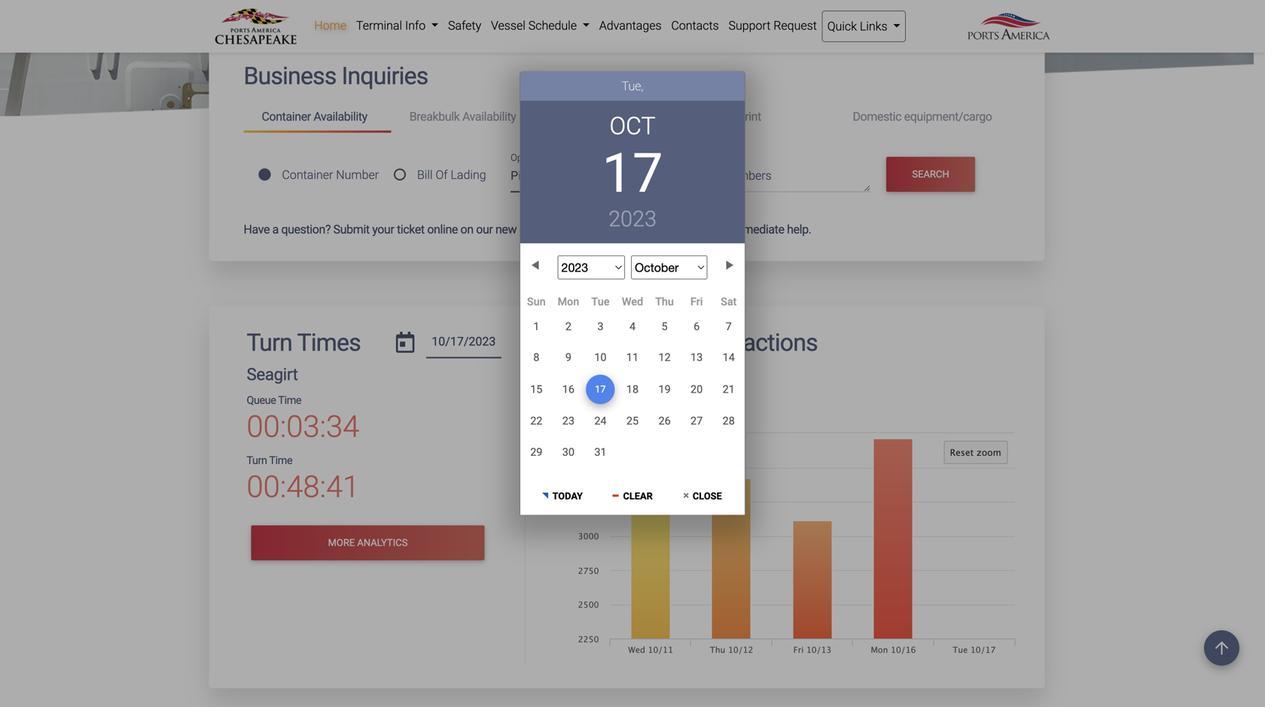 Task type: vqa. For each thing, say whether or not it's contained in the screenshot.
"to" in The Seagirt main gate will be extended to 5:30 PM on Wednesday, October 18th.  No exports or reefers during extended hours. alert
no



Task type: describe. For each thing, give the bounding box(es) containing it.
10/15/2023 cell
[[520, 374, 553, 405]]

9
[[565, 351, 572, 364]]

mon
[[558, 296, 579, 308]]

22
[[530, 415, 543, 428]]

17 inside cell
[[595, 384, 606, 396]]

clear button
[[598, 478, 667, 512]]

expansion image
[[0, 0, 1254, 287]]

eir reprint link
[[687, 103, 835, 131]]

time for 00:03:34
[[278, 394, 301, 407]]

21
[[723, 383, 735, 396]]

4
[[630, 320, 636, 333]]

safety link
[[443, 11, 486, 41]]

availability for breakbulk availability
[[462, 110, 516, 124]]

turn for turn times
[[247, 329, 292, 357]]

enter container numbers
[[638, 169, 772, 183]]

business
[[244, 62, 336, 90]]

18
[[627, 383, 639, 396]]

7
[[726, 320, 732, 333]]

your
[[372, 223, 394, 237]]

28
[[723, 415, 735, 428]]

contacts
[[671, 18, 719, 33]]

24
[[595, 415, 607, 428]]

ticket
[[397, 223, 425, 237]]

immediate
[[730, 223, 784, 237]]

23
[[562, 415, 575, 428]]

8
[[533, 351, 540, 364]]

on
[[461, 223, 473, 237]]

and
[[690, 223, 709, 237]]

numbers
[[723, 169, 772, 183]]

domestic
[[853, 110, 902, 124]]

get
[[711, 223, 727, 237]]

10/28/2023 cell
[[713, 406, 745, 437]]

truck
[[624, 329, 681, 357]]

2
[[565, 320, 572, 333]]

safety
[[448, 18, 481, 33]]

container number
[[282, 168, 379, 182]]

10/21/2023 cell
[[713, 374, 745, 405]]

more analytics link
[[251, 526, 485, 561]]

booking/edo link
[[539, 103, 687, 131]]

thu
[[655, 296, 674, 308]]

14
[[723, 351, 735, 364]]

oct 17 2023
[[602, 112, 663, 232]]

29
[[530, 446, 543, 459]]

10/1/2023 cell
[[520, 311, 553, 342]]

advantages
[[599, 18, 662, 33]]

advantages link
[[595, 11, 667, 41]]

turn times
[[247, 329, 361, 357]]

fri
[[691, 296, 703, 308]]

limit to 50
[[638, 202, 683, 213]]

support request
[[729, 18, 817, 33]]

12
[[659, 351, 671, 364]]

10/31/2023 cell
[[585, 437, 617, 468]]

online
[[427, 223, 458, 237]]

breakbulk availability link
[[391, 103, 539, 131]]

more analytics
[[328, 538, 408, 549]]

container for container number
[[282, 168, 333, 182]]

of
[[436, 168, 448, 182]]

have a question? submit your ticket online on our new customer support request page and get immediate help.
[[244, 223, 812, 237]]

11
[[627, 351, 639, 364]]

10/14/2023 cell
[[713, 342, 745, 374]]

26
[[659, 415, 671, 428]]

contacts link
[[667, 11, 724, 41]]

5
[[662, 320, 668, 333]]

our
[[476, 223, 493, 237]]

eir
[[705, 110, 722, 124]]

grid inside 17 main content
[[520, 295, 745, 468]]

availability for container availability
[[314, 110, 367, 124]]

sat
[[721, 296, 737, 308]]

10
[[595, 351, 607, 364]]

analytics
[[357, 538, 408, 549]]

tue,
[[622, 79, 643, 93]]

10/17/2023
[[652, 366, 710, 378]]

10/2/2023 cell
[[553, 311, 585, 342]]

container availability link
[[244, 103, 391, 133]]

page
[[662, 223, 687, 237]]

queue time 00:03:34
[[247, 394, 359, 445]]

10/11/2023 cell
[[617, 342, 649, 374]]

home link
[[310, 11, 351, 41]]

10/22/2023 cell
[[520, 406, 553, 437]]

10/13/2023 cell
[[681, 342, 713, 374]]

10/30/2023 cell
[[553, 437, 585, 468]]

bill
[[417, 168, 433, 182]]

breakbulk availability
[[410, 110, 516, 124]]

0 vertical spatial 17
[[602, 142, 663, 205]]

today button
[[528, 478, 597, 512]]

request inside 17 main content
[[616, 223, 659, 237]]

15
[[530, 383, 543, 396]]

1 horizontal spatial request
[[774, 18, 817, 33]]

equipment/cargo
[[904, 110, 992, 124]]



Task type: locate. For each thing, give the bounding box(es) containing it.
sun
[[527, 296, 546, 308]]

10/8/2023 cell
[[520, 342, 553, 374]]

20
[[691, 383, 703, 396]]

-
[[646, 366, 649, 378]]

availability down the 'business inquiries' at left top
[[314, 110, 367, 124]]

time up 00:48:41
[[269, 455, 292, 467]]

daily truck transactions
[[571, 329, 818, 357]]

container
[[262, 110, 311, 124], [282, 168, 333, 182], [669, 169, 720, 183]]

wed
[[622, 296, 643, 308]]

1 vertical spatial request
[[616, 223, 659, 237]]

more
[[328, 538, 355, 549]]

0 horizontal spatial support
[[573, 223, 614, 237]]

1 vertical spatial support
[[573, 223, 614, 237]]

time right queue
[[278, 394, 301, 407]]

25
[[627, 415, 639, 428]]

16
[[562, 383, 575, 396]]

10/5/2023 cell
[[649, 311, 681, 342]]

grid containing sun
[[520, 295, 745, 468]]

turn time 00:48:41
[[247, 455, 359, 505]]

support request link
[[724, 11, 822, 41]]

turn up 00:48:41
[[247, 455, 267, 467]]

0 horizontal spatial availability
[[314, 110, 367, 124]]

container left number at the left of the page
[[282, 168, 333, 182]]

10/20/2023 cell
[[681, 374, 713, 405]]

time inside "turn time 00:48:41"
[[269, 455, 292, 467]]

6
[[694, 320, 700, 333]]

close
[[693, 491, 722, 502]]

container availability
[[262, 110, 367, 124]]

0 vertical spatial support
[[729, 18, 771, 33]]

eir reprint
[[705, 110, 761, 124]]

10/25/2023 cell
[[617, 406, 649, 437]]

10/17/2023 cell
[[586, 375, 615, 405]]

number
[[336, 168, 379, 182]]

to
[[662, 202, 670, 213]]

question?
[[281, 223, 331, 237]]

home
[[314, 18, 347, 33]]

turn inside "turn time 00:48:41"
[[247, 455, 267, 467]]

breakbulk
[[410, 110, 460, 124]]

support inside 17 main content
[[573, 223, 614, 237]]

lading
[[451, 168, 486, 182]]

13
[[691, 351, 703, 364]]

Enter Container Numbers text field
[[638, 167, 871, 192]]

support right contacts link
[[729, 18, 771, 33]]

0 horizontal spatial request
[[616, 223, 659, 237]]

business inquiries
[[244, 62, 428, 90]]

search
[[912, 169, 949, 180]]

daily
[[571, 329, 620, 357]]

10/16/2023 cell
[[553, 374, 585, 405]]

oct
[[610, 112, 656, 141]]

time for 00:48:41
[[269, 455, 292, 467]]

1 vertical spatial 17
[[595, 384, 606, 396]]

enter
[[638, 169, 666, 183]]

reprint
[[724, 110, 761, 124]]

turn
[[247, 329, 292, 357], [247, 455, 267, 467]]

0 vertical spatial time
[[278, 394, 301, 407]]

domestic equipment/cargo link
[[835, 103, 1010, 131]]

10/6/2023 cell
[[681, 311, 713, 342]]

clear
[[623, 491, 653, 502]]

1 availability from the left
[[314, 110, 367, 124]]

27
[[691, 415, 703, 428]]

seagirt
[[247, 365, 298, 385]]

10/4/2023 cell
[[617, 311, 649, 342]]

10/11/2023
[[586, 366, 644, 378]]

10/29/2023 cell
[[520, 437, 553, 468]]

customer
[[519, 223, 570, 237]]

50
[[672, 202, 683, 213]]

10/9/2023 cell
[[553, 342, 585, 374]]

1 horizontal spatial availability
[[462, 110, 516, 124]]

1 turn from the top
[[247, 329, 292, 357]]

bill of lading
[[417, 168, 486, 182]]

31
[[595, 446, 607, 459]]

19
[[659, 383, 671, 396]]

1 vertical spatial time
[[269, 455, 292, 467]]

none text field inside 17 main content
[[426, 329, 501, 359]]

availability right breakbulk at the left top
[[462, 110, 516, 124]]

2023
[[609, 207, 657, 232]]

a
[[272, 223, 279, 237]]

1
[[533, 320, 540, 333]]

submit
[[333, 223, 370, 237]]

17
[[602, 142, 663, 205], [595, 384, 606, 396]]

queue
[[247, 394, 276, 407]]

10/24/2023 cell
[[585, 406, 617, 437]]

customer support request link
[[519, 223, 659, 237]]

domestic equipment/cargo
[[853, 110, 992, 124]]

grid
[[520, 295, 745, 468]]

1 horizontal spatial support
[[729, 18, 771, 33]]

2 turn from the top
[[247, 455, 267, 467]]

have
[[244, 223, 270, 237]]

1 vertical spatial turn
[[247, 455, 267, 467]]

container down the business
[[262, 110, 311, 124]]

10/18/2023 cell
[[617, 374, 649, 405]]

transactions
[[686, 329, 818, 357]]

container up 50
[[669, 169, 720, 183]]

10/11/2023 - 10/17/2023
[[586, 366, 710, 378]]

0 vertical spatial turn
[[247, 329, 292, 357]]

time inside "queue time 00:03:34"
[[278, 394, 301, 407]]

turn for turn time 00:48:41
[[247, 455, 267, 467]]

container for container availability
[[262, 110, 311, 124]]

support right customer
[[573, 223, 614, 237]]

17 main content
[[0, 0, 1265, 708]]

close button
[[668, 478, 737, 512]]

support
[[729, 18, 771, 33], [573, 223, 614, 237]]

10/27/2023 cell
[[681, 406, 713, 437]]

10/12/2023 cell
[[649, 342, 681, 374]]

go to top image
[[1204, 631, 1240, 667]]

inquiries
[[342, 62, 428, 90]]

tue
[[592, 296, 610, 308]]

10/19/2023 cell
[[649, 374, 681, 405]]

search button
[[887, 157, 975, 192]]

None text field
[[426, 329, 501, 359]]

help.
[[787, 223, 812, 237]]

calendar day image
[[396, 332, 414, 353]]

10/7/2023 cell
[[713, 311, 745, 342]]

00:48:41
[[247, 470, 359, 505]]

10/10/2023 cell
[[585, 342, 617, 374]]

2 availability from the left
[[462, 110, 516, 124]]

booking/edo
[[557, 110, 626, 124]]

0 vertical spatial request
[[774, 18, 817, 33]]

10/23/2023 cell
[[553, 406, 585, 437]]

turn up seagirt
[[247, 329, 292, 357]]

new
[[496, 223, 517, 237]]

10/3/2023 cell
[[585, 311, 617, 342]]

30
[[562, 446, 575, 459]]

10/26/2023 cell
[[649, 406, 681, 437]]



